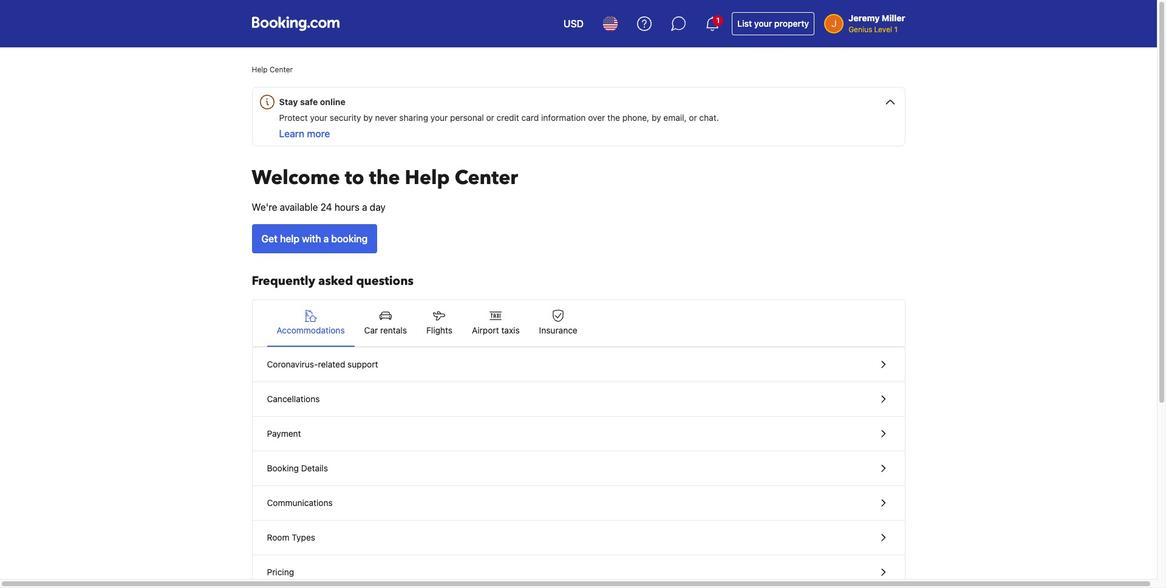 Task type: describe. For each thing, give the bounding box(es) containing it.
1 horizontal spatial center
[[455, 165, 518, 191]]

2 by from the left
[[652, 112, 662, 123]]

miller
[[882, 13, 906, 23]]

payment
[[267, 429, 301, 439]]

types
[[292, 532, 315, 543]]

stay safe online
[[279, 97, 346, 107]]

get help with a booking button
[[252, 224, 378, 253]]

help
[[280, 233, 300, 244]]

welcome to the help center
[[252, 165, 518, 191]]

safe
[[300, 97, 318, 107]]

list
[[738, 18, 753, 29]]

learn
[[279, 128, 305, 139]]

0 vertical spatial center
[[270, 65, 293, 74]]

learn more link
[[279, 128, 330, 139]]

communications
[[267, 498, 333, 508]]

security
[[330, 112, 361, 123]]

protect your security by never sharing your personal or credit card information over the phone, by email, or chat. learn more
[[279, 112, 719, 139]]

cancellations
[[267, 394, 320, 404]]

car rentals button
[[355, 300, 417, 346]]

coronavirus-related support button
[[253, 348, 905, 382]]

questions
[[356, 273, 414, 289]]

flights
[[427, 325, 453, 336]]

help center
[[252, 65, 293, 74]]

booking details
[[267, 463, 328, 473]]

payment button
[[253, 417, 905, 452]]

credit
[[497, 112, 520, 123]]

1 by from the left
[[364, 112, 373, 123]]

chat.
[[700, 112, 719, 123]]

the inside protect your security by never sharing your personal or credit card information over the phone, by email, or chat. learn more
[[608, 112, 621, 123]]

coronavirus-
[[267, 359, 318, 370]]

stay safe online button
[[257, 88, 905, 112]]

asked
[[319, 273, 353, 289]]

room
[[267, 532, 290, 543]]

car
[[364, 325, 378, 336]]

hours
[[335, 202, 360, 213]]

taxis
[[502, 325, 520, 336]]

24
[[321, 202, 332, 213]]

usd button
[[557, 9, 591, 38]]

property
[[775, 18, 810, 29]]

airport
[[472, 325, 499, 336]]

2 or from the left
[[689, 112, 698, 123]]

sharing
[[400, 112, 429, 123]]

booking
[[267, 463, 299, 473]]

frequently asked questions
[[252, 273, 414, 289]]

get help with a booking
[[262, 233, 368, 244]]

travel alert element
[[252, 87, 906, 146]]

we're available 24 hours a day
[[252, 202, 386, 213]]

more
[[307, 128, 330, 139]]

with
[[302, 233, 321, 244]]

accommodations button
[[267, 300, 355, 346]]

jeremy miller genius level 1
[[849, 13, 906, 34]]

jeremy
[[849, 13, 880, 23]]

card
[[522, 112, 539, 123]]

welcome
[[252, 165, 340, 191]]

booking
[[332, 233, 368, 244]]

day
[[370, 202, 386, 213]]

pricing button
[[253, 556, 905, 588]]



Task type: locate. For each thing, give the bounding box(es) containing it.
center
[[270, 65, 293, 74], [455, 165, 518, 191]]

car rentals
[[364, 325, 407, 336]]

cancellations button
[[253, 382, 905, 417]]

by left email, in the top of the page
[[652, 112, 662, 123]]

1 vertical spatial help
[[405, 165, 450, 191]]

room types button
[[253, 521, 905, 556]]

or left credit
[[487, 112, 495, 123]]

1 vertical spatial the
[[369, 165, 400, 191]]

0 horizontal spatial a
[[324, 233, 329, 244]]

to
[[345, 165, 365, 191]]

1 horizontal spatial by
[[652, 112, 662, 123]]

1 horizontal spatial a
[[362, 202, 367, 213]]

the up day
[[369, 165, 400, 191]]

genius
[[849, 25, 873, 34]]

2 horizontal spatial your
[[755, 18, 773, 29]]

support
[[348, 359, 378, 370]]

tab list
[[253, 300, 905, 348]]

0 horizontal spatial by
[[364, 112, 373, 123]]

tab list containing accommodations
[[253, 300, 905, 348]]

email,
[[664, 112, 687, 123]]

0 vertical spatial help
[[252, 65, 268, 74]]

the right over
[[608, 112, 621, 123]]

level
[[875, 25, 893, 34]]

0 horizontal spatial your
[[310, 112, 328, 123]]

0 horizontal spatial 1
[[717, 16, 720, 25]]

1 horizontal spatial the
[[608, 112, 621, 123]]

accommodations
[[277, 325, 345, 336]]

1 down miller
[[895, 25, 898, 34]]

by
[[364, 112, 373, 123], [652, 112, 662, 123]]

available
[[280, 202, 318, 213]]

0 horizontal spatial help
[[252, 65, 268, 74]]

0 horizontal spatial center
[[270, 65, 293, 74]]

1 inside button
[[717, 16, 720, 25]]

center up stay
[[270, 65, 293, 74]]

list your property
[[738, 18, 810, 29]]

help
[[252, 65, 268, 74], [405, 165, 450, 191]]

a inside button
[[324, 233, 329, 244]]

list your property link
[[733, 12, 815, 35]]

1 horizontal spatial help
[[405, 165, 450, 191]]

rentals
[[381, 325, 407, 336]]

1 horizontal spatial 1
[[895, 25, 898, 34]]

1 button
[[698, 9, 728, 38]]

1 inside jeremy miller genius level 1
[[895, 25, 898, 34]]

1 horizontal spatial or
[[689, 112, 698, 123]]

or left chat.
[[689, 112, 698, 123]]

or
[[487, 112, 495, 123], [689, 112, 698, 123]]

1 vertical spatial center
[[455, 165, 518, 191]]

your
[[755, 18, 773, 29], [310, 112, 328, 123], [431, 112, 448, 123]]

personal
[[450, 112, 484, 123]]

airport taxis
[[472, 325, 520, 336]]

protect
[[279, 112, 308, 123]]

your right list
[[755, 18, 773, 29]]

booking details button
[[253, 452, 905, 486]]

your for list your property
[[755, 18, 773, 29]]

0 horizontal spatial or
[[487, 112, 495, 123]]

1 vertical spatial a
[[324, 233, 329, 244]]

0 vertical spatial the
[[608, 112, 621, 123]]

phone,
[[623, 112, 650, 123]]

a right with
[[324, 233, 329, 244]]

1 horizontal spatial your
[[431, 112, 448, 123]]

details
[[301, 463, 328, 473]]

0 horizontal spatial the
[[369, 165, 400, 191]]

coronavirus-related support
[[267, 359, 378, 370]]

related
[[318, 359, 345, 370]]

0 vertical spatial a
[[362, 202, 367, 213]]

stay
[[279, 97, 298, 107]]

a left day
[[362, 202, 367, 213]]

frequently
[[252, 273, 315, 289]]

the
[[608, 112, 621, 123], [369, 165, 400, 191]]

online
[[320, 97, 346, 107]]

your right sharing
[[431, 112, 448, 123]]

room types
[[267, 532, 315, 543]]

information
[[542, 112, 586, 123]]

get
[[262, 233, 278, 244]]

1 left list
[[717, 16, 720, 25]]

insurance button
[[530, 300, 588, 346]]

airport taxis button
[[463, 300, 530, 346]]

booking.com online hotel reservations image
[[252, 16, 339, 31]]

usd
[[564, 18, 584, 29]]

communications button
[[253, 486, 905, 521]]

a
[[362, 202, 367, 213], [324, 233, 329, 244]]

1 or from the left
[[487, 112, 495, 123]]

1
[[717, 16, 720, 25], [895, 25, 898, 34]]

by left the never
[[364, 112, 373, 123]]

over
[[588, 112, 606, 123]]

pricing
[[267, 567, 294, 577]]

center down protect your security by never sharing your personal or credit card information over the phone, by email, or chat. learn more
[[455, 165, 518, 191]]

we're
[[252, 202, 277, 213]]

flights button
[[417, 300, 463, 346]]

your up more
[[310, 112, 328, 123]]

your for protect your security by never sharing your personal or credit card information over the phone, by email, or chat. learn more
[[310, 112, 328, 123]]

never
[[375, 112, 397, 123]]

insurance
[[540, 325, 578, 336]]



Task type: vqa. For each thing, say whether or not it's contained in the screenshot.
WELCOME TO THE HELP CENTRE
no



